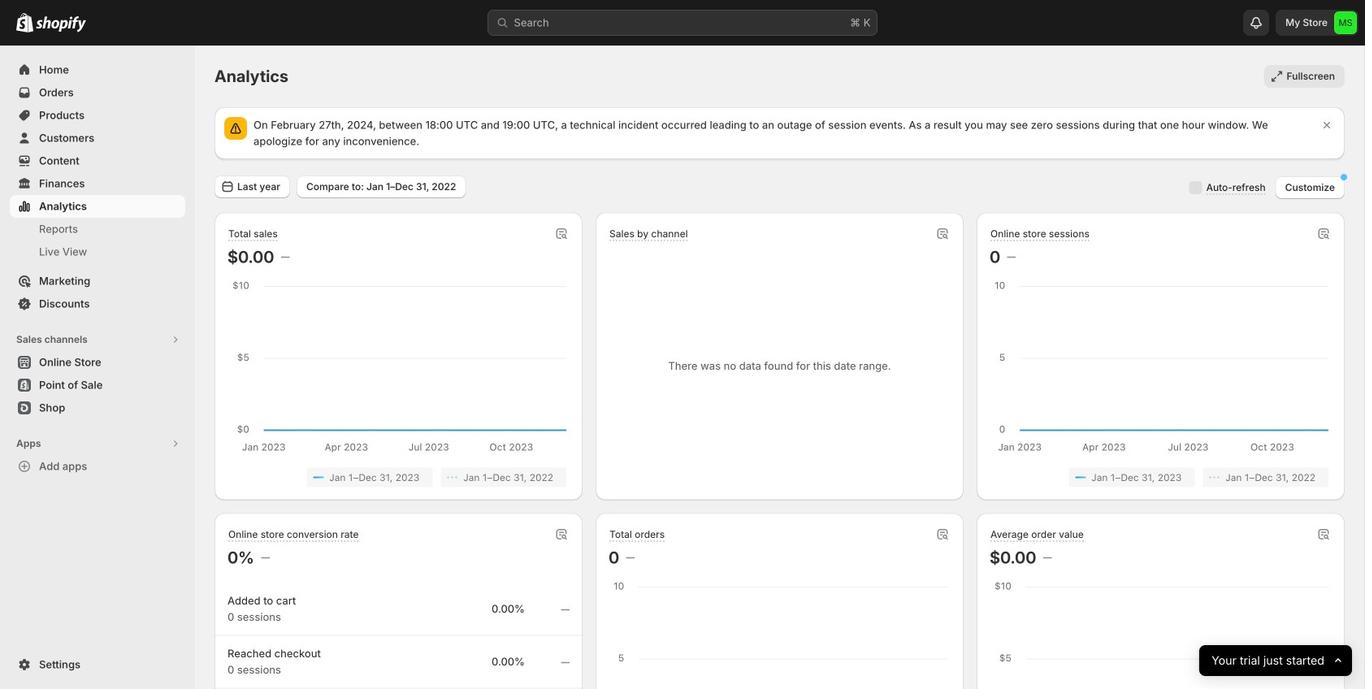 Task type: vqa. For each thing, say whether or not it's contained in the screenshot.
the leftmost Explore pixel apps LINK
no



Task type: describe. For each thing, give the bounding box(es) containing it.
1 horizontal spatial shopify image
[[36, 16, 86, 32]]

1 list from the left
[[231, 468, 567, 487]]



Task type: locate. For each thing, give the bounding box(es) containing it.
0 horizontal spatial list
[[231, 468, 567, 487]]

my store image
[[1335, 11, 1358, 34]]

shopify image
[[16, 13, 33, 32], [36, 16, 86, 32]]

1 horizontal spatial list
[[993, 468, 1329, 487]]

2 list from the left
[[993, 468, 1329, 487]]

list
[[231, 468, 567, 487], [993, 468, 1329, 487]]

0 horizontal spatial shopify image
[[16, 13, 33, 32]]



